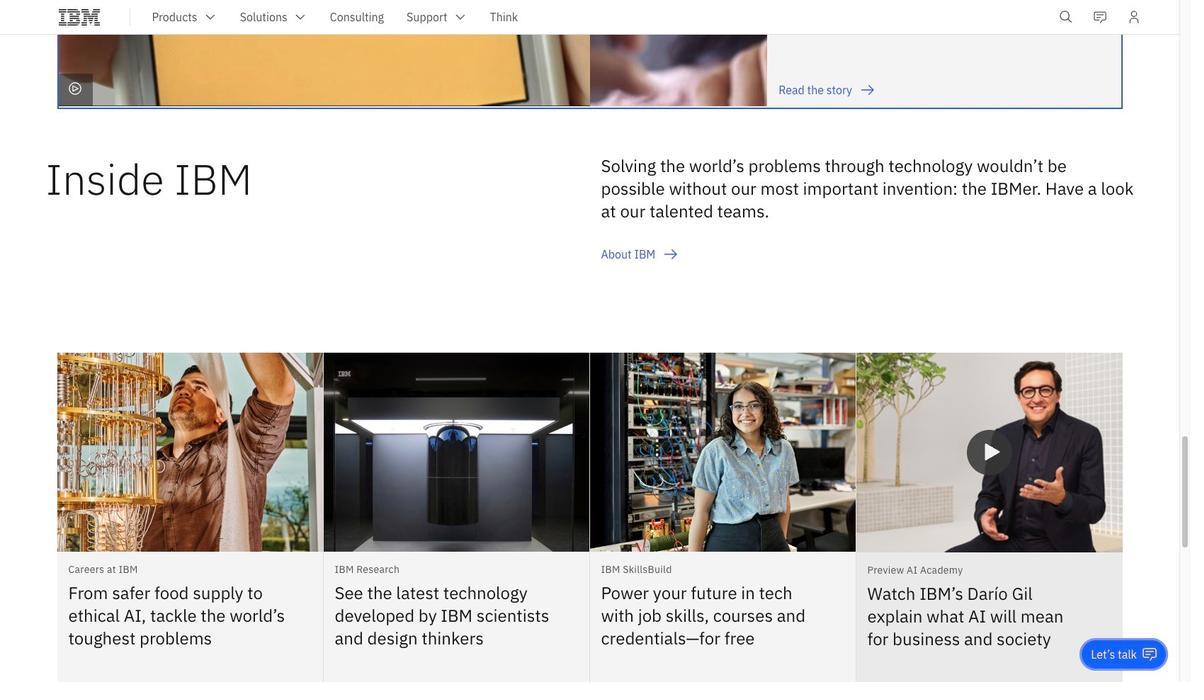 Task type: locate. For each thing, give the bounding box(es) containing it.
let's talk element
[[1091, 647, 1137, 663]]



Task type: vqa. For each thing, say whether or not it's contained in the screenshot.
'YOUR PRIVACY CHOICES' element
no



